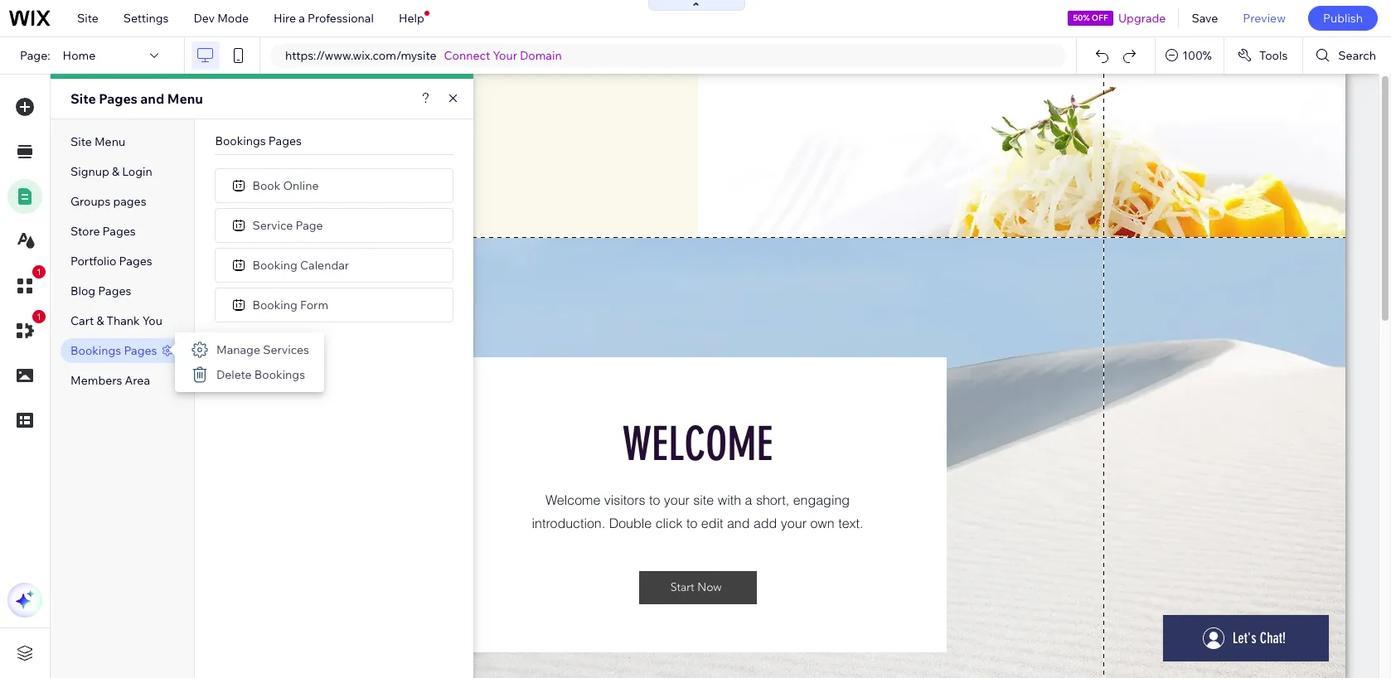 Task type: describe. For each thing, give the bounding box(es) containing it.
pages up portfolio pages
[[102, 224, 136, 239]]

signup
[[70, 164, 109, 179]]

booking for booking calendar
[[252, 257, 298, 272]]

portfolio pages
[[70, 254, 152, 269]]

site for site
[[77, 11, 99, 26]]

booking for booking form
[[252, 297, 298, 312]]

you
[[142, 313, 162, 328]]

manage services
[[216, 342, 309, 357]]

search button
[[1304, 37, 1391, 74]]

pages right portfolio at the top left
[[119, 254, 152, 269]]

store pages
[[70, 224, 136, 239]]

1 horizontal spatial menu
[[167, 90, 203, 107]]

booking form
[[252, 297, 328, 312]]

portfolio
[[70, 254, 116, 269]]

preview button
[[1231, 0, 1298, 36]]

off
[[1092, 12, 1108, 23]]

hire
[[274, 11, 296, 26]]

publish button
[[1308, 6, 1378, 31]]

mode
[[217, 11, 249, 26]]

publish
[[1323, 11, 1363, 26]]

tools
[[1259, 48, 1288, 63]]

booking calendar
[[252, 257, 349, 272]]

tools button
[[1225, 37, 1303, 74]]

upgrade
[[1119, 11, 1166, 26]]

0 horizontal spatial menu
[[94, 134, 125, 149]]

& for signup
[[112, 164, 119, 179]]

50%
[[1073, 12, 1090, 23]]

pages up book online at the top of page
[[269, 133, 302, 148]]

cart & thank you
[[70, 313, 162, 328]]

100%
[[1183, 48, 1212, 63]]

https://www.wix.com/mysite
[[285, 48, 437, 63]]

home
[[63, 48, 96, 63]]

book online
[[252, 178, 319, 193]]

2 vertical spatial bookings
[[254, 367, 305, 382]]

pages up area on the left bottom of the page
[[124, 343, 157, 358]]

delete bookings
[[216, 367, 305, 382]]

members area
[[70, 373, 150, 388]]

https://www.wix.com/mysite connect your domain
[[285, 48, 562, 63]]

search
[[1339, 48, 1376, 63]]

manage
[[216, 342, 260, 357]]

service
[[252, 218, 293, 233]]

save
[[1192, 11, 1218, 26]]

online
[[283, 178, 319, 193]]

area
[[125, 373, 150, 388]]

service page
[[252, 218, 323, 233]]

0 vertical spatial bookings
[[215, 133, 266, 148]]

save button
[[1179, 0, 1231, 36]]

book
[[252, 178, 281, 193]]

calendar
[[300, 257, 349, 272]]

form
[[300, 297, 328, 312]]

professional
[[308, 11, 374, 26]]

1 vertical spatial bookings
[[70, 343, 121, 358]]



Task type: vqa. For each thing, say whether or not it's contained in the screenshot.
Book at the top left of the page
yes



Task type: locate. For each thing, give the bounding box(es) containing it.
site for site pages and menu
[[70, 90, 96, 107]]

connect
[[444, 48, 490, 63]]

0 vertical spatial site
[[77, 11, 99, 26]]

delete
[[216, 367, 252, 382]]

a
[[299, 11, 305, 26]]

pages
[[113, 194, 146, 209]]

bookings pages
[[215, 133, 302, 148], [70, 343, 157, 358]]

dev mode
[[194, 11, 249, 26]]

thank
[[107, 313, 140, 328]]

&
[[112, 164, 119, 179], [96, 313, 104, 328]]

services
[[263, 342, 309, 357]]

1 horizontal spatial &
[[112, 164, 119, 179]]

2 booking from the top
[[252, 297, 298, 312]]

0 horizontal spatial &
[[96, 313, 104, 328]]

blog pages
[[70, 284, 131, 299]]

1 horizontal spatial bookings pages
[[215, 133, 302, 148]]

bookings
[[215, 133, 266, 148], [70, 343, 121, 358], [254, 367, 305, 382]]

menu up signup & login
[[94, 134, 125, 149]]

hire a professional
[[274, 11, 374, 26]]

dev
[[194, 11, 215, 26]]

0 vertical spatial booking
[[252, 257, 298, 272]]

domain
[[520, 48, 562, 63]]

1 vertical spatial menu
[[94, 134, 125, 149]]

groups
[[70, 194, 111, 209]]

0 vertical spatial &
[[112, 164, 119, 179]]

pages
[[99, 90, 137, 107], [269, 133, 302, 148], [102, 224, 136, 239], [119, 254, 152, 269], [98, 284, 131, 299], [124, 343, 157, 358]]

booking
[[252, 257, 298, 272], [252, 297, 298, 312]]

0 vertical spatial bookings pages
[[215, 133, 302, 148]]

1 vertical spatial bookings pages
[[70, 343, 157, 358]]

1 booking from the top
[[252, 257, 298, 272]]

settings
[[123, 11, 169, 26]]

& left login
[[112, 164, 119, 179]]

help
[[399, 11, 424, 26]]

your
[[493, 48, 517, 63]]

login
[[122, 164, 152, 179]]

site for site menu
[[70, 134, 92, 149]]

2 vertical spatial site
[[70, 134, 92, 149]]

menu
[[167, 90, 203, 107], [94, 134, 125, 149]]

bookings up members
[[70, 343, 121, 358]]

groups pages
[[70, 194, 146, 209]]

site up home
[[77, 11, 99, 26]]

menu right the and
[[167, 90, 203, 107]]

cart
[[70, 313, 94, 328]]

and
[[140, 90, 164, 107]]

site pages and menu
[[70, 90, 203, 107]]

site menu
[[70, 134, 125, 149]]

100% button
[[1156, 37, 1224, 74]]

pages left the and
[[99, 90, 137, 107]]

50% off
[[1073, 12, 1108, 23]]

site up the signup
[[70, 134, 92, 149]]

site down home
[[70, 90, 96, 107]]

signup & login
[[70, 164, 152, 179]]

site
[[77, 11, 99, 26], [70, 90, 96, 107], [70, 134, 92, 149]]

& right "cart"
[[96, 313, 104, 328]]

1 vertical spatial booking
[[252, 297, 298, 312]]

0 vertical spatial menu
[[167, 90, 203, 107]]

bookings pages up book
[[215, 133, 302, 148]]

1 vertical spatial site
[[70, 90, 96, 107]]

0 horizontal spatial bookings pages
[[70, 343, 157, 358]]

store
[[70, 224, 100, 239]]

preview
[[1243, 11, 1286, 26]]

booking left form
[[252, 297, 298, 312]]

bookings up book
[[215, 133, 266, 148]]

booking down the service
[[252, 257, 298, 272]]

1 vertical spatial &
[[96, 313, 104, 328]]

page
[[296, 218, 323, 233]]

blog
[[70, 284, 95, 299]]

pages up 'cart & thank you'
[[98, 284, 131, 299]]

members
[[70, 373, 122, 388]]

& for cart
[[96, 313, 104, 328]]

bookings down services
[[254, 367, 305, 382]]

bookings pages down 'cart & thank you'
[[70, 343, 157, 358]]



